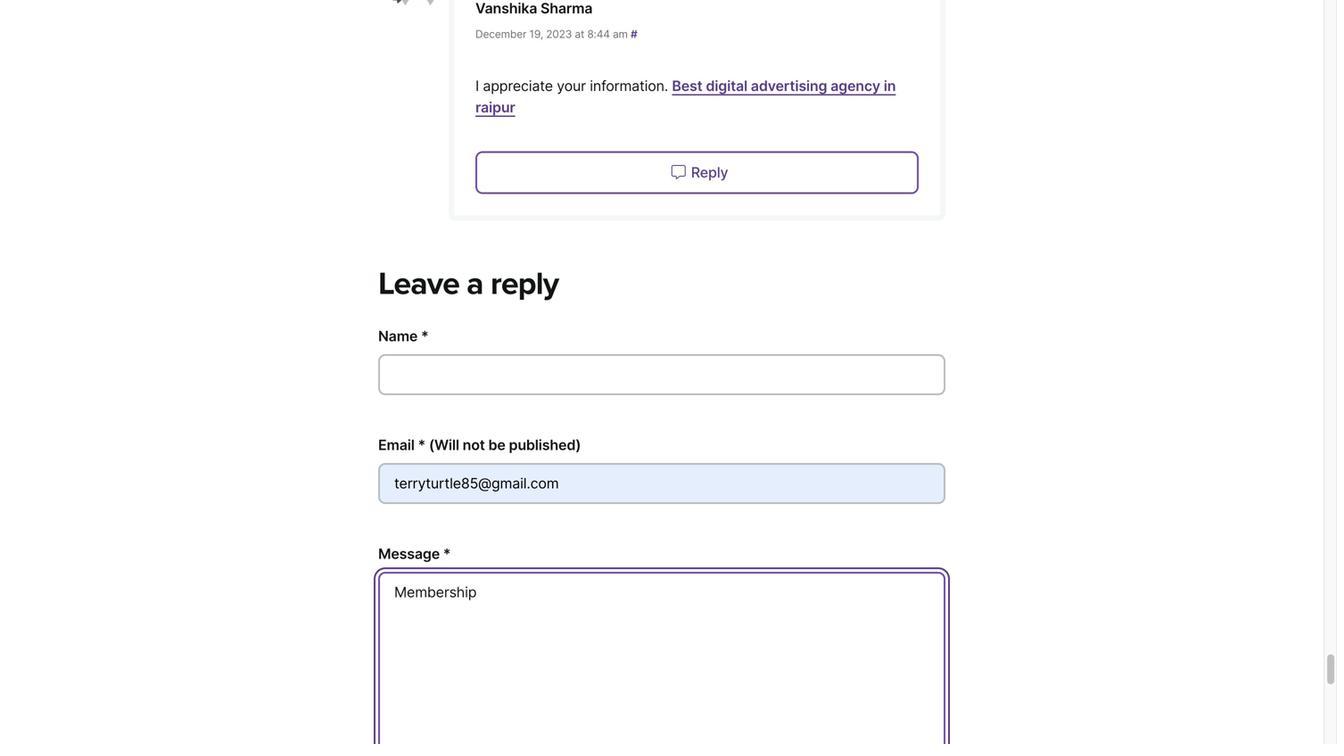 Task type: vqa. For each thing, say whether or not it's contained in the screenshot.
bottom external link icon
no



Task type: locate. For each thing, give the bounding box(es) containing it.
reply
[[491, 265, 559, 303]]

*
[[421, 328, 429, 345], [418, 436, 426, 454], [443, 545, 451, 563]]

not
[[463, 436, 485, 454]]

(will
[[429, 436, 460, 454]]

advertising
[[751, 77, 828, 94]]

leave a reply
[[378, 265, 559, 303]]

i
[[476, 77, 479, 94]]

0 vertical spatial *
[[421, 328, 429, 345]]

* right message
[[443, 545, 451, 563]]

am
[[613, 28, 628, 40]]

message *
[[378, 545, 451, 563]]

a
[[467, 265, 483, 303]]

* left (will
[[418, 436, 426, 454]]

* for name
[[421, 328, 429, 345]]

december 19, 2023    at     8:44 am #
[[476, 28, 638, 40]]

Message * text field
[[378, 572, 946, 744]]

your
[[557, 77, 586, 94]]

1 vertical spatial *
[[418, 436, 426, 454]]

2 vertical spatial *
[[443, 545, 451, 563]]

* right name in the top of the page
[[421, 328, 429, 345]]

reply link
[[476, 151, 919, 194]]

best digital advertising agency in raipur
[[476, 77, 896, 116]]

* for email
[[418, 436, 426, 454]]

Name * text field
[[378, 354, 946, 395]]

8:44
[[588, 28, 610, 40]]

be
[[489, 436, 506, 454]]

message
[[378, 545, 440, 563]]

reply
[[691, 164, 729, 181]]

Email * (Will not be published) text field
[[378, 463, 946, 504]]



Task type: describe. For each thing, give the bounding box(es) containing it.
best digital advertising agency in raipur link
[[476, 77, 896, 116]]

december
[[476, 28, 527, 40]]

name *
[[378, 328, 429, 345]]

#
[[631, 28, 638, 40]]

agency
[[831, 77, 881, 94]]

19,
[[530, 28, 544, 40]]

i appreciate your information.
[[476, 77, 672, 94]]

information.
[[590, 77, 669, 94]]

email
[[378, 436, 415, 454]]

# link
[[631, 28, 638, 40]]

best
[[672, 77, 703, 94]]

in
[[884, 77, 896, 94]]

digital
[[706, 77, 748, 94]]

email * (will not be published)
[[378, 436, 581, 454]]

at
[[575, 28, 585, 40]]

* for message
[[443, 545, 451, 563]]

name
[[378, 328, 418, 345]]

leave
[[378, 265, 460, 303]]

published)
[[509, 436, 581, 454]]

2023
[[546, 28, 572, 40]]

raipur
[[476, 98, 515, 116]]

appreciate
[[483, 77, 553, 94]]



